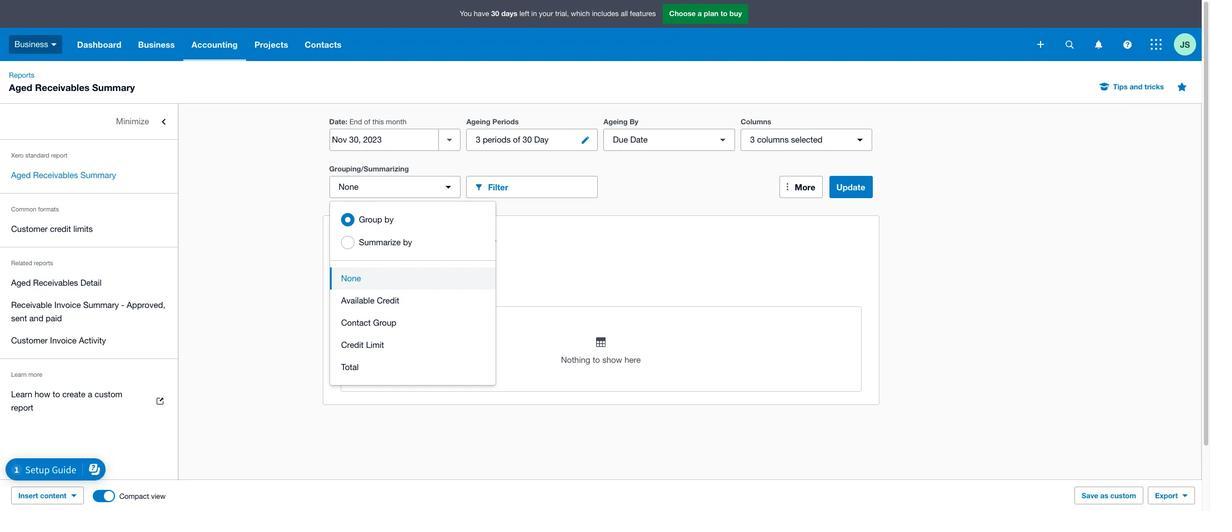 Task type: vqa. For each thing, say whether or not it's contained in the screenshot.
vendor on the top left
no



Task type: locate. For each thing, give the bounding box(es) containing it.
receivables down "reports"
[[33, 278, 78, 288]]

november
[[362, 273, 401, 283]]

0 vertical spatial custom
[[95, 390, 122, 400]]

30
[[491, 9, 499, 18], [523, 135, 532, 145]]

navigation
[[69, 28, 1030, 61]]

report down learn more
[[11, 403, 33, 413]]

0 vertical spatial aged
[[9, 82, 32, 93]]

summary for invoice
[[83, 301, 119, 310]]

ageing down as
[[341, 287, 367, 296]]

customer credit limits link
[[0, 218, 178, 241]]

Report title field
[[338, 230, 857, 256]]

customer credit limits
[[11, 225, 93, 234]]

none for none popup button at the top left
[[339, 182, 359, 192]]

all
[[621, 10, 628, 18]]

0 vertical spatial by
[[385, 215, 394, 225]]

2 horizontal spatial business
[[341, 260, 375, 270]]

0 horizontal spatial credit
[[341, 341, 364, 350]]

1 horizontal spatial and
[[1130, 82, 1143, 91]]

learn inside learn how to create a custom report
[[11, 390, 32, 400]]

credit up total
[[341, 341, 364, 350]]

1 vertical spatial customer
[[11, 336, 48, 346]]

here
[[625, 356, 641, 365]]

available credit button
[[330, 290, 496, 312]]

a left plan
[[698, 9, 702, 18]]

0 horizontal spatial of
[[353, 273, 360, 283]]

minimize
[[116, 117, 149, 126]]

1 vertical spatial date
[[630, 135, 648, 145]]

0 vertical spatial 30
[[491, 9, 499, 18]]

none inside button
[[341, 274, 361, 283]]

3 columns selected
[[750, 135, 823, 145]]

1 vertical spatial of
[[513, 135, 520, 145]]

receivables down reports link
[[35, 82, 90, 93]]

0 vertical spatial summary
[[92, 82, 135, 93]]

0 vertical spatial credit
[[377, 296, 399, 306]]

0 vertical spatial customer
[[11, 225, 48, 234]]

0 horizontal spatial ageing
[[341, 287, 367, 296]]

1 horizontal spatial business
[[138, 39, 175, 49]]

group
[[330, 202, 496, 386]]

2 3 from the left
[[750, 135, 755, 145]]

receivables down xero standard report
[[33, 171, 78, 180]]

customer invoice activity link
[[0, 330, 178, 352]]

custom right create
[[95, 390, 122, 400]]

you have 30 days left in your trial, which includes all features
[[460, 9, 656, 18]]

custom right as at the right bottom
[[1111, 492, 1137, 501]]

periods
[[493, 117, 519, 126]]

2 horizontal spatial ageing
[[604, 117, 628, 126]]

receivables for detail
[[33, 278, 78, 288]]

business inside navigation
[[138, 39, 175, 49]]

date inside popup button
[[630, 135, 648, 145]]

tricks
[[1145, 82, 1164, 91]]

0 vertical spatial report
[[51, 152, 67, 159]]

invoice up paid
[[54, 301, 81, 310]]

to right how on the bottom of page
[[53, 390, 60, 400]]

1 horizontal spatial of
[[364, 118, 371, 126]]

receivables
[[35, 82, 90, 93], [33, 171, 78, 180], [33, 278, 78, 288]]

0 vertical spatial to
[[721, 9, 728, 18]]

report up 'aged receivables summary'
[[51, 152, 67, 159]]

1 horizontal spatial 30
[[523, 135, 532, 145]]

customer invoice activity
[[11, 336, 106, 346]]

date left the end
[[329, 117, 345, 126]]

2 vertical spatial of
[[353, 273, 360, 283]]

to inside banner
[[721, 9, 728, 18]]

to
[[721, 9, 728, 18], [593, 356, 600, 365], [53, 390, 60, 400]]

group up 'summarize'
[[359, 215, 382, 225]]

by left due
[[369, 287, 378, 296]]

by up summarize by
[[385, 215, 394, 225]]

available
[[341, 296, 375, 306]]

customer for customer invoice activity
[[11, 336, 48, 346]]

2 customer from the top
[[11, 336, 48, 346]]

customer down sent
[[11, 336, 48, 346]]

svg image
[[1151, 39, 1162, 50], [1066, 40, 1074, 49], [1095, 40, 1102, 49]]

of inside the date : end of this month
[[364, 118, 371, 126]]

common formats
[[11, 206, 59, 213]]

plan
[[704, 9, 719, 18]]

of for 3 periods of 30 day
[[513, 135, 520, 145]]

more button
[[780, 176, 823, 198]]

summary up minimize
[[92, 82, 135, 93]]

summarize by
[[359, 238, 412, 247]]

by down the group by button
[[403, 238, 412, 247]]

2 horizontal spatial by
[[403, 238, 412, 247]]

aged down xero
[[11, 171, 31, 180]]

aged inside 'reports aged receivables summary'
[[9, 82, 32, 93]]

0 vertical spatial none
[[339, 182, 359, 192]]

1 vertical spatial summary
[[80, 171, 116, 180]]

of right periods
[[513, 135, 520, 145]]

1 vertical spatial a
[[88, 390, 92, 400]]

due date
[[613, 135, 648, 145]]

1 learn from the top
[[11, 372, 27, 378]]

3 down columns
[[750, 135, 755, 145]]

1 business button from the left
[[0, 28, 69, 61]]

receivables inside aged receivables summary link
[[33, 171, 78, 180]]

summary inside receivable invoice summary - approved, sent and paid
[[83, 301, 119, 310]]

3 inside button
[[476, 135, 481, 145]]

dashboard link
[[69, 28, 130, 61]]

none button
[[330, 268, 496, 290]]

1 horizontal spatial ageing
[[467, 117, 491, 126]]

ageing for ageing periods
[[467, 117, 491, 126]]

to left the buy
[[721, 9, 728, 18]]

1 vertical spatial credit
[[341, 341, 364, 350]]

a inside banner
[[698, 9, 702, 18]]

group up the "limit"
[[373, 318, 397, 328]]

end
[[350, 118, 362, 126]]

1 vertical spatial group
[[373, 318, 397, 328]]

insert
[[18, 492, 38, 501]]

includes
[[592, 10, 619, 18]]

1 vertical spatial invoice
[[50, 336, 77, 346]]

1 3 from the left
[[476, 135, 481, 145]]

list of convenience dates image
[[439, 129, 461, 151]]

0 horizontal spatial and
[[29, 314, 43, 323]]

activity
[[79, 336, 106, 346]]

list box
[[330, 202, 496, 386]]

ageing inside business as of november 30, 2023 ageing by due date
[[341, 287, 367, 296]]

1 horizontal spatial report
[[51, 152, 67, 159]]

credit inside available credit button
[[377, 296, 399, 306]]

0 horizontal spatial by
[[369, 287, 378, 296]]

30 right have
[[491, 9, 499, 18]]

2 vertical spatial aged
[[11, 278, 31, 288]]

related
[[11, 260, 32, 267]]

aged receivables summary
[[11, 171, 116, 180]]

in
[[532, 10, 537, 18]]

xero standard report
[[11, 152, 67, 159]]

ageing left by
[[604, 117, 628, 126]]

0 vertical spatial invoice
[[54, 301, 81, 310]]

banner
[[0, 0, 1202, 61]]

0 vertical spatial date
[[329, 117, 345, 126]]

list box containing group by
[[330, 202, 496, 386]]

1 vertical spatial none
[[341, 274, 361, 283]]

projects
[[255, 39, 288, 49]]

1 vertical spatial custom
[[1111, 492, 1137, 501]]

0 vertical spatial a
[[698, 9, 702, 18]]

compact view
[[119, 493, 166, 501]]

date
[[397, 287, 414, 296]]

ageing up periods
[[467, 117, 491, 126]]

receivables inside 'reports aged receivables summary'
[[35, 82, 90, 93]]

content
[[40, 492, 67, 501]]

by
[[385, 215, 394, 225], [403, 238, 412, 247], [369, 287, 378, 296]]

1 vertical spatial aged
[[11, 171, 31, 180]]

a right create
[[88, 390, 92, 400]]

contact group button
[[330, 312, 496, 335]]

choose a plan to buy
[[669, 9, 742, 18]]

1 horizontal spatial business button
[[130, 28, 183, 61]]

3
[[476, 135, 481, 145], [750, 135, 755, 145]]

none inside popup button
[[339, 182, 359, 192]]

you
[[460, 10, 472, 18]]

credit limit button
[[330, 335, 496, 357]]

ageing by
[[604, 117, 639, 126]]

1 vertical spatial receivables
[[33, 171, 78, 180]]

aged down reports link
[[9, 82, 32, 93]]

svg image
[[1124, 40, 1132, 49], [1038, 41, 1044, 48], [51, 43, 57, 46]]

summary down minimize button
[[80, 171, 116, 180]]

receivables for summary
[[33, 171, 78, 180]]

1 horizontal spatial date
[[630, 135, 648, 145]]

and right tips
[[1130, 82, 1143, 91]]

1 horizontal spatial a
[[698, 9, 702, 18]]

aged down related
[[11, 278, 31, 288]]

of inside business as of november 30, 2023 ageing by due date
[[353, 273, 360, 283]]

approved,
[[127, 301, 165, 310]]

credit down the november
[[377, 296, 399, 306]]

2 vertical spatial by
[[369, 287, 378, 296]]

business button
[[0, 28, 69, 61], [130, 28, 183, 61]]

contact group
[[341, 318, 397, 328]]

1 horizontal spatial by
[[385, 215, 394, 225]]

1 horizontal spatial custom
[[1111, 492, 1137, 501]]

report
[[51, 152, 67, 159], [11, 403, 33, 413]]

none up available
[[341, 274, 361, 283]]

2 vertical spatial receivables
[[33, 278, 78, 288]]

learn down learn more
[[11, 390, 32, 400]]

0 horizontal spatial to
[[53, 390, 60, 400]]

business inside business as of november 30, 2023 ageing by due date
[[341, 260, 375, 270]]

1 horizontal spatial to
[[593, 356, 600, 365]]

2 learn from the top
[[11, 390, 32, 400]]

of for business as of november 30, 2023 ageing by due date
[[353, 273, 360, 283]]

0 horizontal spatial business button
[[0, 28, 69, 61]]

more
[[28, 372, 42, 378]]

have
[[474, 10, 489, 18]]

1 vertical spatial by
[[403, 238, 412, 247]]

2 vertical spatial summary
[[83, 301, 119, 310]]

of left 'this'
[[364, 118, 371, 126]]

2 vertical spatial to
[[53, 390, 60, 400]]

0 horizontal spatial report
[[11, 403, 33, 413]]

a
[[698, 9, 702, 18], [88, 390, 92, 400]]

of inside button
[[513, 135, 520, 145]]

0 horizontal spatial date
[[329, 117, 345, 126]]

aged
[[9, 82, 32, 93], [11, 171, 31, 180], [11, 278, 31, 288]]

by inside business as of november 30, 2023 ageing by due date
[[369, 287, 378, 296]]

invoice for customer
[[50, 336, 77, 346]]

3 left periods
[[476, 135, 481, 145]]

0 horizontal spatial a
[[88, 390, 92, 400]]

business
[[14, 39, 48, 49], [138, 39, 175, 49], [341, 260, 375, 270]]

1 vertical spatial learn
[[11, 390, 32, 400]]

2 horizontal spatial of
[[513, 135, 520, 145]]

group containing group by
[[330, 202, 496, 386]]

2 business button from the left
[[130, 28, 183, 61]]

0 vertical spatial receivables
[[35, 82, 90, 93]]

accounting button
[[183, 28, 246, 61]]

create
[[62, 390, 86, 400]]

view
[[151, 493, 166, 501]]

common
[[11, 206, 36, 213]]

xero
[[11, 152, 24, 159]]

receivables inside "aged receivables detail" link
[[33, 278, 78, 288]]

1 horizontal spatial credit
[[377, 296, 399, 306]]

0 horizontal spatial custom
[[95, 390, 122, 400]]

0 vertical spatial of
[[364, 118, 371, 126]]

invoice down paid
[[50, 336, 77, 346]]

0 horizontal spatial 3
[[476, 135, 481, 145]]

0 vertical spatial learn
[[11, 372, 27, 378]]

learn how to create a custom report
[[11, 390, 122, 413]]

credit
[[377, 296, 399, 306], [341, 341, 364, 350]]

features
[[630, 10, 656, 18]]

save
[[1082, 492, 1099, 501]]

1 customer from the top
[[11, 225, 48, 234]]

none for none button on the left
[[341, 274, 361, 283]]

invoice inside receivable invoice summary - approved, sent and paid
[[54, 301, 81, 310]]

as
[[341, 273, 351, 283]]

due
[[381, 287, 395, 296]]

detail
[[80, 278, 102, 288]]

1 horizontal spatial 3
[[750, 135, 755, 145]]

2 horizontal spatial to
[[721, 9, 728, 18]]

summary left the -
[[83, 301, 119, 310]]

1 vertical spatial 30
[[523, 135, 532, 145]]

aged for aged receivables summary
[[11, 171, 31, 180]]

to left show
[[593, 356, 600, 365]]

date right due
[[630, 135, 648, 145]]

and down receivable
[[29, 314, 43, 323]]

as
[[1101, 492, 1109, 501]]

learn left more
[[11, 372, 27, 378]]

30 left the "day"
[[523, 135, 532, 145]]

tips and tricks
[[1114, 82, 1164, 91]]

custom
[[95, 390, 122, 400], [1111, 492, 1137, 501]]

minimize button
[[0, 111, 178, 133]]

:
[[345, 117, 348, 126]]

1 vertical spatial and
[[29, 314, 43, 323]]

receivable invoice summary - approved, sent and paid link
[[0, 295, 178, 330]]

reports
[[9, 71, 34, 79]]

of right as
[[353, 273, 360, 283]]

1 vertical spatial report
[[11, 403, 33, 413]]

0 vertical spatial and
[[1130, 82, 1143, 91]]

customer for customer credit limits
[[11, 225, 48, 234]]

none down grouping/summarizing
[[339, 182, 359, 192]]

customer down common formats
[[11, 225, 48, 234]]



Task type: describe. For each thing, give the bounding box(es) containing it.
standard
[[25, 152, 49, 159]]

date : end of this month
[[329, 117, 407, 126]]

aged receivables summary link
[[0, 165, 178, 187]]

30,
[[403, 273, 415, 283]]

learn for learn more
[[11, 372, 27, 378]]

summarize
[[359, 238, 401, 247]]

total button
[[330, 357, 496, 379]]

summarize by button
[[330, 231, 496, 254]]

3 periods of 30 day button
[[467, 129, 598, 151]]

report inside learn how to create a custom report
[[11, 403, 33, 413]]

nothing
[[561, 356, 591, 365]]

tips
[[1114, 82, 1128, 91]]

reports
[[34, 260, 53, 267]]

sent
[[11, 314, 27, 323]]

ageing for ageing by
[[604, 117, 628, 126]]

aged for aged receivables detail
[[11, 278, 31, 288]]

columns
[[757, 135, 789, 145]]

1 horizontal spatial svg image
[[1038, 41, 1044, 48]]

projects button
[[246, 28, 297, 61]]

nothing to show here
[[561, 356, 641, 365]]

to inside learn how to create a custom report
[[53, 390, 60, 400]]

left
[[520, 10, 530, 18]]

0 horizontal spatial business
[[14, 39, 48, 49]]

2 horizontal spatial svg image
[[1151, 39, 1162, 50]]

summary inside 'reports aged receivables summary'
[[92, 82, 135, 93]]

by
[[630, 117, 639, 126]]

insert content
[[18, 492, 67, 501]]

-
[[121, 301, 124, 310]]

learn how to create a custom report link
[[0, 384, 178, 420]]

limits
[[73, 225, 93, 234]]

remove from favorites image
[[1171, 76, 1193, 98]]

your
[[539, 10, 553, 18]]

due date button
[[604, 129, 735, 151]]

3 periods of 30 day
[[476, 135, 549, 145]]

30 inside the 3 periods of 30 day button
[[523, 135, 532, 145]]

formats
[[38, 206, 59, 213]]

choose
[[669, 9, 696, 18]]

none button
[[329, 176, 461, 198]]

more
[[795, 182, 816, 192]]

days
[[501, 9, 518, 18]]

aged receivables detail link
[[0, 272, 178, 295]]

learn for learn how to create a custom report
[[11, 390, 32, 400]]

1 horizontal spatial svg image
[[1095, 40, 1102, 49]]

related reports
[[11, 260, 53, 267]]

a inside learn how to create a custom report
[[88, 390, 92, 400]]

learn more
[[11, 372, 42, 378]]

js button
[[1174, 28, 1202, 61]]

update
[[837, 182, 866, 192]]

periods
[[483, 135, 511, 145]]

3 for 3 periods of 30 day
[[476, 135, 481, 145]]

group by button
[[330, 208, 496, 231]]

group by
[[359, 215, 394, 225]]

selected
[[791, 135, 823, 145]]

accounting
[[192, 39, 238, 49]]

invoice for receivable
[[54, 301, 81, 310]]

total
[[341, 363, 359, 372]]

credit
[[50, 225, 71, 234]]

trial,
[[555, 10, 569, 18]]

Select end date field
[[330, 129, 439, 151]]

show
[[603, 356, 622, 365]]

aged receivables detail
[[11, 278, 102, 288]]

filter
[[488, 182, 508, 192]]

reports aged receivables summary
[[9, 71, 135, 93]]

0 horizontal spatial svg image
[[1066, 40, 1074, 49]]

buy
[[730, 9, 742, 18]]

this
[[373, 118, 384, 126]]

save as custom
[[1082, 492, 1137, 501]]

summary for receivables
[[80, 171, 116, 180]]

which
[[571, 10, 590, 18]]

0 vertical spatial group
[[359, 215, 382, 225]]

save as custom button
[[1075, 487, 1144, 505]]

grouping/summarizing
[[329, 165, 409, 173]]

by for group by
[[385, 215, 394, 225]]

export button
[[1148, 487, 1195, 505]]

receivable invoice summary - approved, sent and paid
[[11, 301, 165, 323]]

month
[[386, 118, 407, 126]]

update button
[[830, 176, 873, 198]]

contact
[[341, 318, 371, 328]]

2 horizontal spatial svg image
[[1124, 40, 1132, 49]]

available credit
[[341, 296, 399, 306]]

and inside receivable invoice summary - approved, sent and paid
[[29, 314, 43, 323]]

js
[[1180, 39, 1190, 49]]

limit
[[366, 341, 384, 350]]

banner containing js
[[0, 0, 1202, 61]]

contacts button
[[297, 28, 350, 61]]

credit inside credit limit button
[[341, 341, 364, 350]]

by for summarize by
[[403, 238, 412, 247]]

filter button
[[467, 176, 598, 198]]

custom inside learn how to create a custom report
[[95, 390, 122, 400]]

due
[[613, 135, 628, 145]]

contacts
[[305, 39, 342, 49]]

3 for 3 columns selected
[[750, 135, 755, 145]]

0 horizontal spatial 30
[[491, 9, 499, 18]]

receivable
[[11, 301, 52, 310]]

business as of november 30, 2023 ageing by due date
[[341, 260, 436, 296]]

reports link
[[4, 70, 39, 81]]

0 horizontal spatial svg image
[[51, 43, 57, 46]]

how
[[35, 390, 50, 400]]

and inside button
[[1130, 82, 1143, 91]]

1 vertical spatial to
[[593, 356, 600, 365]]

day
[[534, 135, 549, 145]]

custom inside button
[[1111, 492, 1137, 501]]

navigation containing dashboard
[[69, 28, 1030, 61]]

credit limit
[[341, 341, 384, 350]]

export
[[1155, 492, 1178, 501]]



